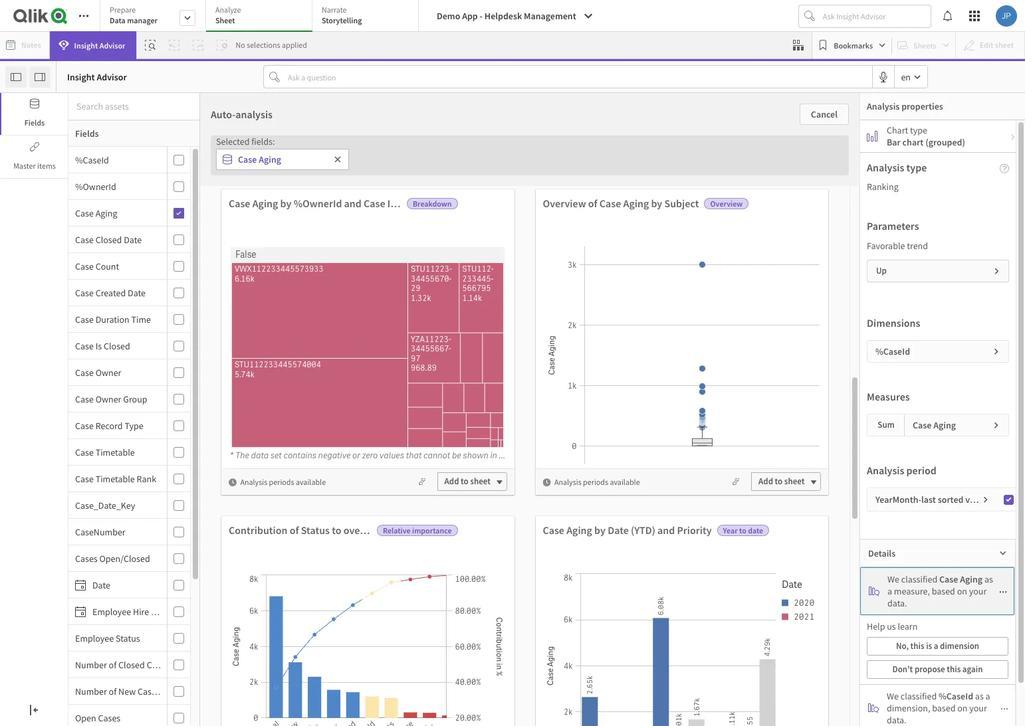 Task type: describe. For each thing, give the bounding box(es) containing it.
is inside "menu item"
[[95, 340, 102, 352]]

bookmarks button
[[815, 35, 889, 56]]

owner for case owner group
[[95, 393, 121, 405]]

application containing 72
[[0, 0, 1025, 727]]

1 horizontal spatial status
[[301, 524, 330, 537]]

aging left the subject at the right top of page
[[623, 197, 649, 210]]

cases open/closed menu item
[[68, 546, 190, 572]]

closed inside "menu item"
[[104, 340, 130, 352]]

items
[[37, 161, 56, 171]]

by for case aging by %ownerid and case is closed
[[280, 197, 291, 210]]

app
[[462, 10, 478, 22]]

case is closed menu item
[[68, 333, 190, 360]]

help us learn
[[867, 621, 918, 633]]

dimension,
[[887, 703, 930, 715]]

0 vertical spatial and
[[344, 197, 362, 210]]

helpdesk
[[485, 10, 522, 22]]

a for dimension,
[[986, 691, 990, 703]]

0 horizontal spatial this
[[498, 450, 513, 461]]

help
[[867, 621, 885, 633]]

parameters
[[867, 219, 919, 233]]

your for we classified case aging
[[969, 586, 987, 598]]

timetable for case timetable
[[95, 446, 135, 458]]

sheet for second add to sheet "button" from the right
[[470, 476, 491, 487]]

measures
[[867, 390, 910, 404]]

(ytd)
[[631, 524, 655, 537]]

based for case aging
[[932, 586, 955, 598]]

analyze image for we classified %caseid
[[868, 703, 879, 714]]

number
[[113, 224, 147, 237]]

master
[[13, 161, 36, 171]]

%caseid menu item
[[68, 147, 190, 174]]

case owner group
[[75, 393, 147, 405]]

number of new cases button
[[68, 686, 167, 698]]

number for number of closed cases
[[75, 659, 107, 671]]

no, this is a dimension
[[896, 641, 979, 652]]

no selections applied
[[236, 40, 307, 50]]

case closed date button
[[68, 234, 164, 246]]

case timetable rank button
[[68, 473, 164, 485]]

measure,
[[894, 586, 930, 598]]

add to sheet for 1st add to sheet "button" from right
[[759, 476, 805, 487]]

cases down 142
[[455, 210, 484, 224]]

cases inside open cases vs duration * bubble size represents number of high priority open cases
[[35, 210, 63, 224]]

duration inside open cases vs duration * bubble size represents number of high priority open cases
[[78, 210, 121, 224]]

negative
[[318, 450, 350, 461]]

status inside menu item
[[116, 633, 140, 644]]

open & resolved cases over time
[[7, 565, 170, 579]]

importance
[[412, 526, 452, 536]]

cases right new
[[138, 686, 160, 698]]

aging up cases
[[252, 197, 278, 210]]

cases
[[239, 224, 264, 237]]

deselect field image
[[334, 156, 342, 164]]

of for contribution of status to overall case aging
[[290, 524, 299, 537]]

open for open cases by priority type
[[427, 210, 453, 224]]

chart
[[902, 136, 924, 148]]

we for dimension,
[[887, 691, 899, 703]]

number of closed cases menu item
[[68, 652, 190, 679]]

small image for details
[[999, 550, 1007, 558]]

case closed date
[[75, 234, 142, 246]]

contribution of status to overall case aging
[[229, 524, 426, 537]]

case count
[[75, 260, 119, 272]]

by for case aging by date (ytd) and priority
[[594, 524, 606, 537]]

1 vertical spatial insight
[[67, 71, 95, 83]]

demo app - helpdesk management button
[[429, 5, 601, 27]]

favorable trend
[[867, 240, 928, 252]]

smart search image
[[145, 40, 156, 51]]

employee for employee status
[[75, 633, 114, 644]]

1 vertical spatial insight advisor
[[67, 71, 127, 83]]

case owner menu item
[[68, 360, 190, 386]]

periods for 1st add to sheet "button" from right
[[583, 477, 608, 487]]

high
[[160, 224, 179, 237]]

sheet for 1st add to sheet "button" from right
[[784, 476, 805, 487]]

manager
[[127, 15, 158, 25]]

1 horizontal spatial fields
[[75, 128, 99, 140]]

case inside menu item
[[75, 234, 94, 246]]

cases inside menu item
[[98, 712, 120, 724]]

cases down cases open/closed
[[90, 565, 119, 579]]

yearmonth-
[[875, 494, 921, 506]]

year to date
[[723, 526, 763, 536]]

priority
[[181, 224, 213, 237]]

number of closed cases
[[75, 659, 169, 671]]

we classified %caseid
[[887, 691, 973, 703]]

timetable for case timetable rank
[[95, 473, 135, 485]]

auto-analysis
[[211, 108, 273, 121]]

duration inside menu item
[[95, 313, 129, 325]]

number for number of new cases
[[75, 686, 107, 698]]

closed inside menu item
[[118, 659, 145, 671]]

sum
[[878, 419, 895, 431]]

number of new cases
[[75, 686, 160, 698]]

date menu item
[[68, 572, 190, 599]]

we for measure,
[[887, 574, 899, 586]]

number of closed cases button
[[68, 659, 176, 671]]

classified for measure,
[[901, 574, 937, 586]]

propose
[[915, 664, 945, 675]]

1 add to sheet button from the left
[[437, 473, 507, 491]]

add to sheet for second add to sheet "button" from the right
[[444, 476, 491, 487]]

insight advisor button
[[50, 31, 137, 59]]

&
[[35, 565, 42, 579]]

-
[[480, 10, 483, 22]]

date for case closed date
[[124, 234, 142, 246]]

aging right overall
[[401, 524, 426, 537]]

high priority cases 72
[[72, 97, 270, 198]]

insight advisor inside dropdown button
[[74, 40, 125, 50]]

1 vertical spatial *
[[229, 450, 233, 461]]

case aging menu item
[[68, 200, 190, 227]]

case_date_key button
[[68, 500, 164, 512]]

demo
[[437, 10, 460, 22]]

case aging inside menu item
[[75, 207, 117, 219]]

trend
[[907, 240, 928, 252]]

selections tool image
[[793, 40, 804, 51]]

case count button
[[68, 260, 164, 272]]

james peterson image
[[996, 5, 1017, 27]]

case record type button
[[68, 420, 164, 432]]

new
[[118, 686, 136, 698]]

as for case aging
[[984, 574, 993, 586]]

%caseid inside the %caseid menu item
[[75, 154, 109, 166]]

case is closed button
[[68, 340, 164, 352]]

type for analysis
[[906, 161, 927, 174]]

add for 1st add to sheet "button" from right
[[759, 476, 773, 487]]

0 vertical spatial case aging
[[238, 154, 281, 166]]

small image for %caseid
[[992, 348, 1000, 356]]

sorted
[[938, 494, 964, 506]]

analysis
[[235, 108, 273, 121]]

low
[[747, 97, 792, 129]]

in
[[490, 450, 497, 461]]

1 horizontal spatial %caseid
[[875, 346, 910, 358]]

1 available from the left
[[296, 477, 326, 487]]

case timetable rank
[[75, 473, 156, 485]]

%caseid button
[[68, 154, 164, 166]]

insight inside dropdown button
[[74, 40, 98, 50]]

case inside "menu item"
[[75, 340, 94, 352]]

year
[[723, 526, 738, 536]]

case owner
[[75, 367, 121, 379]]

as for %caseid
[[975, 691, 984, 703]]

casenumber menu item
[[68, 519, 190, 546]]

don't propose this again
[[892, 664, 983, 675]]

analysis periods available for 1st add to sheet "button" from right
[[554, 477, 640, 487]]

small image right the sorted
[[982, 496, 990, 504]]

case timetable
[[75, 446, 135, 458]]

type inside menu item
[[125, 420, 143, 432]]

* inside open cases vs duration * bubble size represents number of high priority open cases
[[7, 224, 11, 237]]

cannot
[[423, 450, 450, 461]]

bubble
[[13, 224, 44, 237]]

aging left '(ytd)'
[[566, 524, 592, 537]]

1 vertical spatial time
[[146, 565, 170, 579]]

open for open & resolved cases over time
[[7, 565, 33, 579]]

on for %caseid
[[957, 703, 968, 715]]

cases up open & resolved cases over time
[[75, 553, 98, 565]]

a inside no, this is a dimension button
[[934, 641, 938, 652]]

small image for case aging
[[992, 421, 1000, 429]]

case timetable button
[[68, 446, 164, 458]]

don't propose this again button
[[867, 661, 1008, 679]]

last
[[921, 494, 936, 506]]

properties
[[901, 100, 943, 112]]

203
[[796, 129, 892, 198]]

closed inside menu item
[[95, 234, 122, 246]]

en
[[901, 71, 911, 83]]

hide assets image
[[11, 71, 21, 82]]

open cases menu item
[[68, 705, 190, 727]]

vs
[[66, 210, 76, 224]]

aging down fields:
[[259, 154, 281, 166]]

fields:
[[251, 136, 275, 148]]

date for case created date
[[128, 287, 146, 299]]

of for overview of case aging by subject
[[588, 197, 597, 210]]

selections
[[247, 40, 280, 50]]

that
[[406, 450, 421, 461]]

case is closed
[[75, 340, 130, 352]]

shown
[[463, 450, 488, 461]]

relative
[[383, 526, 411, 536]]

case timetable menu item
[[68, 439, 190, 466]]

no
[[236, 40, 245, 50]]

as a measure, based on your data.
[[887, 574, 993, 610]]



Task type: vqa. For each thing, say whether or not it's contained in the screenshot.
12
no



Task type: locate. For each thing, give the bounding box(es) containing it.
priority down 142
[[499, 210, 536, 224]]

0 horizontal spatial and
[[344, 197, 362, 210]]

menu
[[68, 147, 200, 727]]

based right the measure,
[[932, 586, 955, 598]]

based inside as a dimension, based on your data.
[[932, 703, 956, 715]]

employee down employee hire date button
[[75, 633, 114, 644]]

date
[[748, 526, 763, 536]]

%ownerid inside menu item
[[75, 180, 116, 192]]

2 available from the left
[[610, 477, 640, 487]]

on for case
[[957, 586, 967, 598]]

we down don't
[[887, 691, 899, 703]]

zero
[[362, 450, 378, 461]]

selected fields:
[[216, 136, 275, 148]]

1 vertical spatial values
[[965, 494, 991, 506]]

insight
[[74, 40, 98, 50], [67, 71, 95, 83]]

1 vertical spatial %ownerid
[[294, 197, 342, 210]]

rank
[[137, 473, 156, 485]]

insight advisor down insight advisor dropdown button at the left
[[67, 71, 127, 83]]

*
[[7, 224, 11, 237], [229, 450, 233, 461]]

fields up master items
[[24, 118, 45, 128]]

open down the breakdown
[[427, 210, 453, 224]]

is left the breakdown
[[387, 197, 395, 210]]

analyze image
[[869, 586, 879, 597], [868, 703, 879, 714]]

us
[[887, 621, 896, 633]]

0 vertical spatial this
[[498, 450, 513, 461]]

case aging up represents
[[75, 207, 117, 219]]

case closed date menu item
[[68, 227, 190, 253]]

* left the
[[229, 450, 233, 461]]

details
[[868, 548, 896, 560]]

analyze sheet
[[215, 5, 241, 25]]

period
[[906, 464, 936, 477]]

as down again
[[975, 691, 984, 703]]

Ask a question text field
[[285, 66, 872, 87]]

applied
[[282, 40, 307, 50]]

cases left vs at the top of the page
[[35, 210, 63, 224]]

time right over at left bottom
[[146, 565, 170, 579]]

1 vertical spatial status
[[116, 633, 140, 644]]

(grouped)
[[925, 136, 965, 148]]

time down case created date menu item on the top
[[131, 313, 151, 325]]

small image down the
[[229, 478, 237, 486]]

0 vertical spatial as
[[984, 574, 993, 586]]

up button
[[868, 261, 1008, 282]]

open inside open cases vs duration * bubble size represents number of high priority open cases
[[7, 210, 33, 224]]

1 add from the left
[[444, 476, 459, 487]]

2 add from the left
[[759, 476, 773, 487]]

2 periods from the left
[[583, 477, 608, 487]]

employee inside "employee hire date" menu item
[[92, 606, 131, 618]]

created
[[95, 287, 126, 299]]

0 horizontal spatial a
[[887, 586, 892, 598]]

1 vertical spatial is
[[95, 340, 102, 352]]

as
[[984, 574, 993, 586], [975, 691, 984, 703]]

1 vertical spatial a
[[934, 641, 938, 652]]

high
[[72, 97, 122, 129]]

2 timetable from the top
[[95, 473, 135, 485]]

open
[[215, 224, 237, 237]]

number of new cases menu item
[[68, 679, 190, 705]]

priority inside low priority cases 203
[[796, 97, 873, 129]]

open for open cases vs duration * bubble size represents number of high priority open cases
[[7, 210, 33, 224]]

0 vertical spatial we
[[887, 574, 899, 586]]

type
[[538, 210, 560, 224], [125, 420, 143, 432]]

add down be
[[444, 476, 459, 487]]

data. inside as a dimension, based on your data.
[[887, 715, 906, 727]]

overview for overview of case aging by subject
[[543, 197, 586, 210]]

0 horizontal spatial case aging
[[75, 207, 117, 219]]

menu inside application
[[68, 147, 200, 727]]

0 vertical spatial is
[[387, 197, 395, 210]]

priority inside high priority cases 72
[[126, 97, 203, 129]]

periods for second add to sheet "button" from the right
[[269, 477, 294, 487]]

available down contains
[[296, 477, 326, 487]]

add to sheet button down shown
[[437, 473, 507, 491]]

this left again
[[947, 664, 961, 675]]

0 vertical spatial data.
[[887, 598, 907, 610]]

type
[[910, 124, 927, 136], [906, 161, 927, 174]]

overview for overview
[[710, 199, 743, 209]]

status down "employee hire date" menu item
[[116, 633, 140, 644]]

0 vertical spatial analyze image
[[869, 586, 879, 597]]

2 horizontal spatial case aging
[[913, 419, 956, 431]]

duration up the case closed date
[[78, 210, 121, 224]]

classified up 'learn'
[[901, 574, 937, 586]]

2 vertical spatial a
[[986, 691, 990, 703]]

1 timetable from the top
[[95, 446, 135, 458]]

menu containing %caseid
[[68, 147, 200, 727]]

0 vertical spatial %caseid
[[75, 154, 109, 166]]

your up dimension
[[969, 586, 987, 598]]

0 horizontal spatial fields
[[24, 118, 45, 128]]

a left the measure,
[[887, 586, 892, 598]]

1 horizontal spatial is
[[387, 197, 395, 210]]

analysis periods available down set
[[240, 477, 326, 487]]

on inside as a dimension, based on your data.
[[957, 703, 968, 715]]

1 horizontal spatial values
[[965, 494, 991, 506]]

small image inside up button
[[993, 263, 1001, 279]]

1 horizontal spatial a
[[934, 641, 938, 652]]

employee inside employee status menu item
[[75, 633, 114, 644]]

Ask Insight Advisor text field
[[820, 5, 931, 27]]

1 vertical spatial as
[[975, 691, 984, 703]]

periods up case aging by date (ytd) and priority
[[583, 477, 608, 487]]

priority left the auto-
[[126, 97, 203, 129]]

a right is
[[934, 641, 938, 652]]

of for number of closed cases
[[109, 659, 117, 671]]

based inside "as a measure, based on your data."
[[932, 586, 955, 598]]

analyze image up help
[[869, 586, 879, 597]]

no, this is a dimension button
[[867, 637, 1008, 656]]

1 periods from the left
[[269, 477, 294, 487]]

0 vertical spatial duration
[[78, 210, 121, 224]]

storytelling
[[322, 15, 362, 25]]

1 vertical spatial type
[[125, 420, 143, 432]]

timetable
[[95, 446, 135, 458], [95, 473, 135, 485]]

narrate
[[322, 5, 347, 15]]

open left size
[[7, 210, 33, 224]]

insight advisor down data
[[74, 40, 125, 50]]

1 vertical spatial on
[[957, 703, 968, 715]]

overall
[[343, 524, 375, 537]]

case duration time button
[[68, 313, 164, 325]]

small image
[[229, 478, 237, 486], [982, 496, 990, 504], [999, 588, 1007, 596], [1000, 705, 1008, 713]]

1 vertical spatial this
[[910, 641, 924, 652]]

classified for dimension,
[[901, 691, 937, 703]]

add
[[444, 476, 459, 487], [759, 476, 773, 487]]

type for chart
[[910, 124, 927, 136]]

1 vertical spatial number
[[75, 686, 107, 698]]

priority left year
[[677, 524, 712, 537]]

%ownerid menu item
[[68, 174, 190, 200]]

1 vertical spatial your
[[969, 703, 987, 715]]

72
[[139, 129, 203, 198]]

count
[[95, 260, 119, 272]]

cases inside high priority cases 72
[[208, 97, 270, 129]]

open left &
[[7, 565, 33, 579]]

1 horizontal spatial periods
[[583, 477, 608, 487]]

employee hire date button
[[68, 606, 176, 618]]

employee status menu item
[[68, 626, 190, 652]]

0 vertical spatial a
[[887, 586, 892, 598]]

case inside "menu item"
[[75, 473, 94, 485]]

timetable inside menu item
[[95, 446, 135, 458]]

0 vertical spatial based
[[932, 586, 955, 598]]

small image
[[1009, 133, 1017, 141], [993, 263, 1001, 279], [992, 348, 1000, 356], [992, 421, 1000, 429], [543, 478, 551, 486], [999, 550, 1007, 558]]

a inside "as a measure, based on your data."
[[887, 586, 892, 598]]

0 horizontal spatial overview
[[543, 197, 586, 210]]

small image right "as a measure, based on your data." in the right of the page
[[999, 588, 1007, 596]]

over
[[121, 565, 144, 579]]

0 horizontal spatial add
[[444, 476, 459, 487]]

0 vertical spatial owner
[[95, 367, 121, 379]]

aging up represents
[[95, 207, 117, 219]]

sum button
[[868, 415, 905, 436]]

this left is
[[910, 641, 924, 652]]

cases
[[208, 97, 270, 129], [878, 97, 940, 129], [35, 210, 63, 224], [455, 210, 484, 224], [75, 553, 98, 565], [90, 565, 119, 579], [147, 659, 169, 671], [138, 686, 160, 698], [98, 712, 120, 724]]

learn
[[898, 621, 918, 633]]

1 horizontal spatial *
[[229, 450, 233, 461]]

1 vertical spatial analyze image
[[868, 703, 879, 714]]

1 horizontal spatial add to sheet button
[[751, 473, 821, 491]]

case owner group button
[[68, 393, 164, 405]]

2 master items button from the left
[[1, 136, 68, 178]]

0 horizontal spatial available
[[296, 477, 326, 487]]

a
[[887, 586, 892, 598], [934, 641, 938, 652], [986, 691, 990, 703]]

case_date_key menu item
[[68, 493, 190, 519]]

master items button
[[0, 136, 68, 178], [1, 136, 68, 178]]

cases down the number of new cases
[[98, 712, 120, 724]]

0 vertical spatial values
[[379, 450, 404, 461]]

1 vertical spatial we
[[887, 691, 899, 703]]

1 horizontal spatial add
[[759, 476, 773, 487]]

status left overall
[[301, 524, 330, 537]]

1 add to sheet from the left
[[444, 476, 491, 487]]

0 vertical spatial *
[[7, 224, 11, 237]]

is up case owner
[[95, 340, 102, 352]]

employee hire date menu item
[[68, 599, 190, 626]]

tab list containing prepare
[[100, 0, 423, 33]]

chart.
[[514, 450, 537, 461]]

1 vertical spatial owner
[[95, 393, 121, 405]]

yearmonth-last sorted values
[[875, 494, 991, 506]]

bookmarks
[[834, 40, 873, 50]]

tab list
[[100, 0, 423, 33]]

case timetable rank menu item
[[68, 466, 190, 493]]

type right chart
[[910, 124, 927, 136]]

0 horizontal spatial status
[[116, 633, 140, 644]]

your for we classified %caseid
[[969, 703, 987, 715]]

available up case aging by date (ytd) and priority
[[610, 477, 640, 487]]

advisor down insight advisor dropdown button at the left
[[97, 71, 127, 83]]

analyze image for we classified case aging
[[869, 586, 879, 597]]

1 number from the top
[[75, 659, 107, 671]]

timetable inside "menu item"
[[95, 473, 135, 485]]

%ownerid up case aging button
[[75, 180, 116, 192]]

case created date
[[75, 287, 146, 299]]

%ownerid down deselect field icon
[[294, 197, 342, 210]]

date for employee hire date
[[151, 606, 169, 618]]

values right the sorted
[[965, 494, 991, 506]]

case aging button
[[68, 207, 164, 219]]

1 vertical spatial %caseid
[[875, 346, 910, 358]]

0 vertical spatial your
[[969, 586, 987, 598]]

as inside as a dimension, based on your data.
[[975, 691, 984, 703]]

case record type
[[75, 420, 143, 432]]

0 vertical spatial number
[[75, 659, 107, 671]]

aging up "period"
[[933, 419, 956, 431]]

add to sheet button up 'date' on the right bottom of the page
[[751, 473, 821, 491]]

0 horizontal spatial as
[[975, 691, 984, 703]]

data.
[[887, 598, 907, 610], [887, 715, 906, 727]]

relative importance
[[383, 526, 452, 536]]

casenumber
[[75, 526, 125, 538]]

* left bubble
[[7, 224, 11, 237]]

analysis periods available up case aging by date (ytd) and priority
[[554, 477, 640, 487]]

1 vertical spatial based
[[932, 703, 956, 715]]

analysis properties
[[867, 100, 943, 112]]

1 horizontal spatial %ownerid
[[294, 197, 342, 210]]

employee status
[[75, 633, 140, 644]]

en button
[[895, 66, 927, 88]]

1 owner from the top
[[95, 367, 121, 379]]

case record type menu item
[[68, 413, 190, 439]]

timetable up case timetable rank
[[95, 446, 135, 458]]

chart type bar chart (grouped)
[[887, 124, 965, 148]]

case aging by %ownerid and case is closed
[[229, 197, 428, 210]]

a inside as a dimension, based on your data.
[[986, 691, 990, 703]]

0 vertical spatial status
[[301, 524, 330, 537]]

as right the "we classified case aging"
[[984, 574, 993, 586]]

of
[[588, 197, 597, 210], [149, 224, 158, 237], [290, 524, 299, 537], [109, 659, 117, 671], [109, 686, 117, 698]]

analysis periods available for second add to sheet "button" from the right
[[240, 477, 326, 487]]

%caseid down again
[[939, 691, 973, 703]]

case count menu item
[[68, 253, 190, 280]]

cases open/closed button
[[68, 553, 164, 565]]

fields up %caseid button
[[75, 128, 99, 140]]

0 horizontal spatial analysis periods available
[[240, 477, 326, 487]]

timetable down 'case timetable' button
[[95, 473, 135, 485]]

time
[[131, 313, 151, 325], [146, 565, 170, 579]]

0 horizontal spatial *
[[7, 224, 11, 237]]

number up open cases
[[75, 686, 107, 698]]

1 vertical spatial classified
[[901, 691, 937, 703]]

your down again
[[969, 703, 987, 715]]

selected
[[216, 136, 250, 148]]

advisor inside dropdown button
[[99, 40, 125, 50]]

1 vertical spatial data.
[[887, 715, 906, 727]]

1 horizontal spatial case aging
[[238, 154, 281, 166]]

demo app - helpdesk management
[[437, 10, 576, 22]]

0 horizontal spatial type
[[125, 420, 143, 432]]

1 sheet from the left
[[470, 476, 491, 487]]

1 vertical spatial type
[[906, 161, 927, 174]]

0 vertical spatial advisor
[[99, 40, 125, 50]]

0 horizontal spatial sheet
[[470, 476, 491, 487]]

case
[[238, 154, 257, 166], [229, 197, 250, 210], [364, 197, 385, 210], [599, 197, 621, 210], [75, 207, 94, 219], [75, 234, 94, 246], [75, 260, 94, 272], [75, 287, 94, 299], [75, 313, 94, 325], [75, 340, 94, 352], [75, 367, 94, 379], [75, 393, 94, 405], [913, 419, 932, 431], [75, 420, 94, 432], [75, 446, 94, 458], [75, 473, 94, 485], [377, 524, 399, 537], [543, 524, 564, 537], [939, 574, 958, 586]]

0 horizontal spatial values
[[379, 450, 404, 461]]

analyze image left dimension,
[[868, 703, 879, 714]]

0 vertical spatial insight
[[74, 40, 98, 50]]

a down don't propose this again button
[[986, 691, 990, 703]]

1 vertical spatial and
[[657, 524, 675, 537]]

%caseid down dimensions
[[875, 346, 910, 358]]

number down employee status
[[75, 659, 107, 671]]

1 vertical spatial advisor
[[97, 71, 127, 83]]

cases inside low priority cases 203
[[878, 97, 940, 129]]

open
[[7, 210, 33, 224], [427, 210, 453, 224], [7, 565, 33, 579], [75, 712, 96, 724]]

2 add to sheet button from the left
[[751, 473, 821, 491]]

priority up bar chart icon
[[796, 97, 873, 129]]

1 vertical spatial duration
[[95, 313, 129, 325]]

0 vertical spatial insight advisor
[[74, 40, 125, 50]]

the
[[235, 450, 249, 461]]

date inside menu item
[[124, 234, 142, 246]]

as a dimension, based on your data.
[[887, 691, 990, 727]]

0 horizontal spatial %ownerid
[[75, 180, 116, 192]]

2 vertical spatial this
[[947, 664, 961, 675]]

small image right as a dimension, based on your data.
[[1000, 705, 1008, 713]]

record
[[95, 420, 123, 432]]

contains
[[283, 450, 316, 461]]

cases up chart at the right top of the page
[[878, 97, 940, 129]]

values right zero
[[379, 450, 404, 461]]

employee up employee status
[[92, 606, 131, 618]]

management
[[524, 10, 576, 22]]

1 horizontal spatial and
[[657, 524, 675, 537]]

insight advisor
[[74, 40, 125, 50], [67, 71, 127, 83]]

classified down propose
[[901, 691, 937, 703]]

0 vertical spatial time
[[131, 313, 151, 325]]

2 horizontal spatial %caseid
[[939, 691, 973, 703]]

your inside "as a measure, based on your data."
[[969, 586, 987, 598]]

on right the measure,
[[957, 586, 967, 598]]

analyze
[[215, 5, 241, 15]]

overview
[[543, 197, 586, 210], [710, 199, 743, 209]]

case owner group menu item
[[68, 386, 190, 413]]

case created date menu item
[[68, 280, 190, 306]]

don't
[[892, 664, 913, 675]]

duration down created at top
[[95, 313, 129, 325]]

0 vertical spatial type
[[910, 124, 927, 136]]

type down chart at the right top of the page
[[906, 161, 927, 174]]

small image for up
[[993, 263, 1001, 279]]

of inside open cases vs duration * bubble size represents number of high priority open cases
[[149, 224, 158, 237]]

employee for employee hire date
[[92, 606, 131, 618]]

cases down employee status menu item
[[147, 659, 169, 671]]

on down again
[[957, 703, 968, 715]]

%caseid up %ownerid button
[[75, 154, 109, 166]]

0 horizontal spatial is
[[95, 340, 102, 352]]

case aging up "period"
[[913, 419, 956, 431]]

based right dimension,
[[932, 703, 956, 715]]

as inside "as a measure, based on your data."
[[984, 574, 993, 586]]

by
[[280, 197, 291, 210], [651, 197, 662, 210], [486, 210, 497, 224], [594, 524, 606, 537]]

bar chart image
[[867, 131, 877, 142]]

2 vertical spatial %caseid
[[939, 691, 973, 703]]

data. down we classified %caseid
[[887, 715, 906, 727]]

type inside chart type bar chart (grouped)
[[910, 124, 927, 136]]

cases up selected fields: on the top of the page
[[208, 97, 270, 129]]

cancel button
[[800, 104, 849, 125]]

data. for measure,
[[887, 598, 907, 610]]

0 vertical spatial type
[[538, 210, 560, 224]]

hide properties image
[[35, 71, 45, 82]]

0 horizontal spatial periods
[[269, 477, 294, 487]]

data. up help us learn
[[887, 598, 907, 610]]

0 vertical spatial on
[[957, 586, 967, 598]]

owner up record
[[95, 393, 121, 405]]

hire
[[133, 606, 149, 618]]

master items
[[13, 161, 56, 171]]

2 analysis periods available from the left
[[554, 477, 640, 487]]

owner up case owner group
[[95, 367, 121, 379]]

of for number of new cases
[[109, 686, 117, 698]]

prepare
[[110, 5, 136, 15]]

0 vertical spatial classified
[[901, 574, 937, 586]]

or
[[352, 450, 360, 461]]

by for open cases by priority type
[[486, 210, 497, 224]]

based for %caseid
[[932, 703, 956, 715]]

1 master items button from the left
[[0, 136, 68, 178]]

1 horizontal spatial this
[[910, 641, 924, 652]]

analysis periods available
[[240, 477, 326, 487], [554, 477, 640, 487]]

a for measure,
[[887, 586, 892, 598]]

cancel
[[811, 108, 838, 120]]

0 horizontal spatial %caseid
[[75, 154, 109, 166]]

advisor down data
[[99, 40, 125, 50]]

open down the number of new cases
[[75, 712, 96, 724]]

2 sheet from the left
[[784, 476, 805, 487]]

we
[[887, 574, 899, 586], [887, 691, 899, 703]]

on inside "as a measure, based on your data."
[[957, 586, 967, 598]]

help image
[[1000, 164, 1009, 174]]

dimensions
[[867, 316, 920, 330]]

this right in
[[498, 450, 513, 461]]

2 number from the top
[[75, 686, 107, 698]]

narrate storytelling
[[322, 5, 362, 25]]

1 vertical spatial case aging
[[75, 207, 117, 219]]

1 analysis periods available from the left
[[240, 477, 326, 487]]

date button
[[68, 579, 164, 591]]

favorable
[[867, 240, 905, 252]]

application
[[0, 0, 1025, 727]]

open cases by priority type
[[427, 210, 560, 224]]

data. inside "as a measure, based on your data."
[[887, 598, 907, 610]]

owner
[[95, 367, 121, 379], [95, 393, 121, 405]]

aging right the measure,
[[960, 574, 983, 586]]

data. for dimension,
[[887, 715, 906, 727]]

1 horizontal spatial as
[[984, 574, 993, 586]]

2 owner from the top
[[95, 393, 121, 405]]

open for open cases
[[75, 712, 96, 724]]

we down details
[[887, 574, 899, 586]]

open inside menu item
[[75, 712, 96, 724]]

1 horizontal spatial add to sheet
[[759, 476, 805, 487]]

2 horizontal spatial a
[[986, 691, 990, 703]]

1 horizontal spatial sheet
[[784, 476, 805, 487]]

your inside as a dimension, based on your data.
[[969, 703, 987, 715]]

Search assets text field
[[68, 94, 200, 118]]

2 vertical spatial case aging
[[913, 419, 956, 431]]

owner for case owner
[[95, 367, 121, 379]]

add up 'date' on the right bottom of the page
[[759, 476, 773, 487]]

duration
[[78, 210, 121, 224], [95, 313, 129, 325]]

0 vertical spatial employee
[[92, 606, 131, 618]]

0 vertical spatial %ownerid
[[75, 180, 116, 192]]

case aging down fields:
[[238, 154, 281, 166]]

2 horizontal spatial this
[[947, 664, 961, 675]]

overview of case aging by subject
[[543, 197, 699, 210]]

add to sheet down shown
[[444, 476, 491, 487]]

0 vertical spatial timetable
[[95, 446, 135, 458]]

142 button
[[343, 92, 672, 204]]

2 add to sheet from the left
[[759, 476, 805, 487]]

periods down set
[[269, 477, 294, 487]]

classified
[[901, 574, 937, 586], [901, 691, 937, 703]]

add for second add to sheet "button" from the right
[[444, 476, 459, 487]]

aging inside case aging menu item
[[95, 207, 117, 219]]

time inside menu item
[[131, 313, 151, 325]]

add to sheet up 'date' on the right bottom of the page
[[759, 476, 805, 487]]

1 horizontal spatial overview
[[710, 199, 743, 209]]

case duration time menu item
[[68, 306, 190, 333]]



